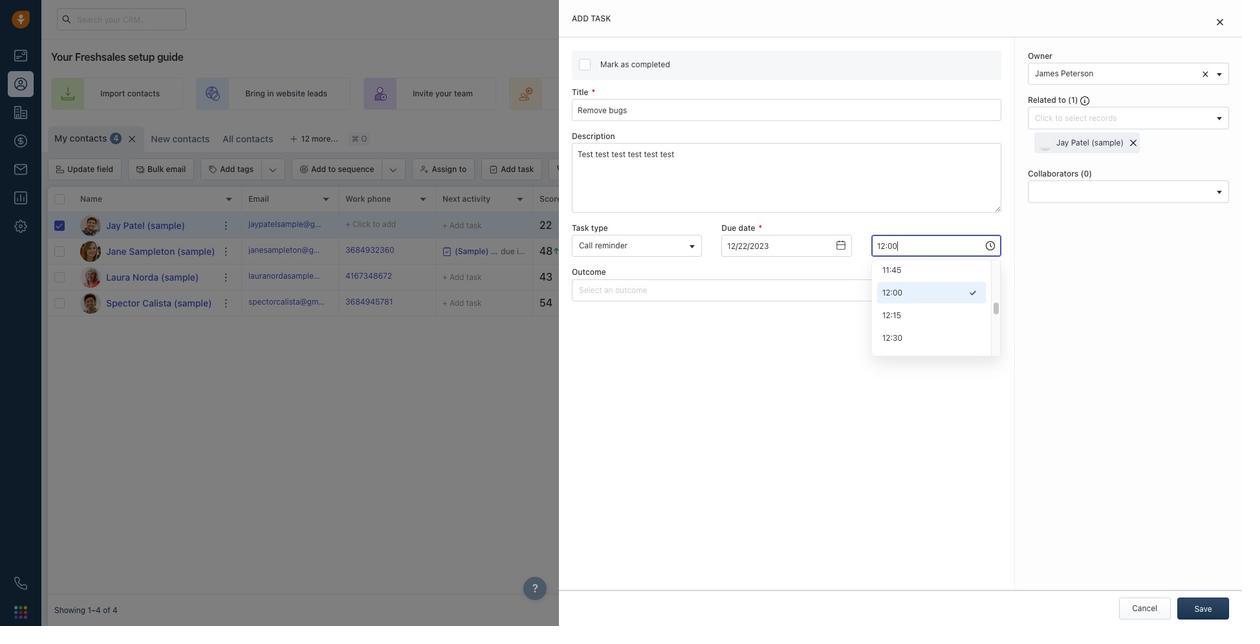 Task type: describe. For each thing, give the bounding box(es) containing it.
bring in website leads link
[[196, 78, 351, 110]]

(sample) for laura norda (sample) link on the top left of page
[[161, 271, 199, 282]]

due date
[[722, 223, 755, 233]]

widgetz.io (sample)
[[928, 246, 1001, 256]]

update field button
[[48, 159, 122, 181]]

cell for 54
[[1018, 291, 1236, 316]]

o
[[361, 134, 367, 144]]

james peterson inside × tab panel
[[1035, 69, 1094, 78]]

import contacts button
[[1054, 126, 1138, 148]]

collaborators
[[1028, 169, 1079, 179]]

title
[[572, 87, 589, 97]]

j image for jane sampleton (sample)
[[80, 241, 101, 262]]

assign to button
[[412, 159, 475, 181]]

4167348672 link
[[346, 270, 392, 284]]

contacts right new
[[172, 133, 210, 144]]

outcome
[[615, 285, 647, 295]]

3684932360
[[346, 245, 394, 255]]

in
[[267, 89, 274, 99]]

task for 43
[[466, 272, 482, 282]]

1 horizontal spatial )
[[1089, 169, 1092, 179]]

janesampleton@gmail.com
[[248, 245, 346, 255]]

12:15
[[882, 311, 901, 320]]

1
[[1071, 95, 1075, 105]]

select an outcome button
[[572, 279, 1002, 301]]

peterson for 43
[[775, 272, 808, 282]]

save
[[1195, 604, 1212, 614]]

set
[[907, 89, 920, 99]]

add to power dialer list
[[568, 164, 655, 174]]

jane
[[106, 246, 127, 257]]

name row
[[48, 187, 242, 213]]

cancel button
[[1119, 598, 1171, 620]]

to inside × tab panel
[[1059, 95, 1066, 105]]

0 vertical spatial (
[[1068, 95, 1071, 105]]

4 inside "my contacts 4"
[[113, 134, 119, 143]]

type
[[591, 223, 608, 233]]

james peterson for 43
[[749, 272, 808, 282]]

peterson inside × tab panel
[[1061, 69, 1094, 78]]

create sales sequence link
[[688, 78, 845, 110]]

norda
[[133, 271, 159, 282]]

(sample) for jay patel (sample) link at the left top
[[147, 220, 185, 231]]

12:30
[[882, 334, 903, 343]]

showing 1–4 of 4
[[54, 606, 118, 616]]

+ add task for 54
[[443, 298, 482, 308]]

james inside × tab panel
[[1035, 69, 1059, 78]]

press space to select this row. row containing jane sampleton (sample)
[[48, 239, 242, 265]]

grid containing 22
[[48, 186, 1236, 595]]

lauranordasample@gmail.com
[[248, 271, 358, 281]]

Start typing the details about the task… text field
[[572, 143, 1002, 213]]

power
[[595, 164, 618, 174]]

add task inside × tab panel
[[572, 14, 611, 23]]

peterson for 22
[[775, 221, 808, 230]]

call reminder
[[579, 241, 628, 251]]

website
[[276, 89, 305, 99]]

angle down image
[[390, 164, 398, 177]]

dialer
[[620, 164, 641, 174]]

1 leads from the left
[[307, 89, 327, 99]]

email
[[166, 164, 186, 174]]

qualified for 43
[[845, 272, 878, 282]]

owner
[[1028, 51, 1053, 61]]

of
[[103, 606, 110, 616]]

× tab panel
[[559, 0, 1242, 626]]

spectorcalista@gmail.com link
[[248, 296, 345, 310]]

(sample) for jane sampleton (sample) link
[[177, 246, 215, 257]]

techcave (sample) link
[[928, 298, 997, 308]]

techcave (sample)
[[928, 298, 997, 308]]

press space to select this row. row containing laura norda (sample)
[[48, 265, 242, 291]]

11:45
[[882, 265, 902, 275]]

click for 3684945781
[[644, 298, 662, 308]]

press space to deselect this row. row for row group containing 22
[[242, 213, 1236, 239]]

cell for 43
[[1018, 265, 1236, 290]]

update field
[[67, 164, 113, 174]]

e
[[928, 221, 932, 230]]

my contacts link
[[54, 132, 107, 145]]

sequence for add to sequence
[[338, 164, 374, 174]]

e corp (sample) link
[[928, 221, 987, 230]]

(sample) inside × tab panel
[[1092, 138, 1124, 148]]

bulk email button
[[128, 159, 194, 181]]

press space to select this row. row containing spector calista (sample)
[[48, 291, 242, 316]]

patel inside grid
[[123, 220, 145, 231]]

1 + click to add from the top
[[637, 246, 687, 256]]

angle down image
[[269, 164, 277, 177]]

(sample) up acme inc (sample) link
[[969, 246, 1001, 256]]

import for import contacts link
[[100, 89, 125, 99]]

0 horizontal spatial jay patel (sample)
[[106, 220, 185, 231]]

s image
[[80, 293, 101, 313]]

task
[[572, 223, 589, 233]]

techcave
[[928, 298, 962, 308]]

row group containing jay patel (sample)
[[48, 213, 242, 316]]

Title text field
[[572, 99, 1002, 121]]

row group containing 22
[[242, 213, 1236, 316]]

contacts right all
[[236, 133, 273, 144]]

1 sales from the left
[[764, 89, 784, 99]]

click for 3684932360
[[644, 246, 662, 256]]

james for 43
[[749, 272, 773, 282]]

janesampleton@gmail.com link
[[248, 244, 346, 258]]

container_wx8msf4aqz5i3rn1 image inside customize table button
[[966, 133, 976, 142]]

route leads to your team link
[[509, 78, 675, 110]]

contacts inside import contacts link
[[127, 89, 160, 99]]

+ add task for 43
[[443, 272, 482, 282]]

container_wx8msf4aqz5i3rn1 image for jaypatelsample@gmail.com + click to add
[[737, 221, 746, 230]]

+ click to add for 54
[[637, 298, 687, 308]]

12
[[301, 134, 310, 144]]

import contacts for 'import contacts' button
[[1072, 132, 1131, 142]]

1 vertical spatial 4
[[113, 606, 118, 616]]

bring
[[245, 89, 265, 99]]

create sales sequence
[[737, 89, 822, 99]]

inc
[[951, 272, 962, 282]]

click for 4167348672
[[644, 272, 662, 282]]

email
[[248, 194, 269, 204]]

call
[[579, 241, 593, 251]]

2 your from the left
[[614, 89, 631, 99]]

-- text field
[[722, 235, 852, 257]]

import contacts for import contacts link
[[100, 89, 160, 99]]

contacts inside 'import contacts' button
[[1099, 132, 1131, 142]]

select an outcome
[[579, 285, 647, 295]]

score
[[540, 194, 562, 204]]

laura
[[106, 271, 130, 282]]

e corp (sample)
[[928, 221, 987, 230]]

close image
[[1217, 18, 1224, 26]]

patel inside × tab panel
[[1071, 138, 1090, 148]]

cell for 22
[[1018, 213, 1236, 238]]

james for 22
[[749, 221, 773, 230]]

james peterson for 54
[[749, 298, 808, 308]]

(sample) for e corp (sample) link
[[955, 221, 987, 230]]

task type
[[572, 223, 608, 233]]

sequence for create sales sequence
[[786, 89, 822, 99]]

select
[[579, 285, 602, 295]]

12 more...
[[301, 134, 338, 144]]

3 your from the left
[[934, 89, 950, 99]]

2 leads from the left
[[582, 89, 602, 99]]

invite your team link
[[364, 78, 496, 110]]

related
[[1028, 95, 1057, 105]]

press space to select this row. row containing 43
[[242, 265, 1236, 291]]

spectorcalista@gmail.com
[[248, 297, 345, 307]]

container_wx8msf4aqz5i3rn1 image for 54
[[737, 299, 746, 308]]

qualified for 54
[[845, 298, 878, 308]]

work phone
[[346, 194, 391, 204]]

+ click to add for 43
[[637, 272, 687, 282]]

click down work
[[353, 219, 371, 229]]

freshsales
[[75, 51, 126, 63]]

phone
[[367, 194, 391, 204]]

press space to select this row. row containing 48
[[242, 239, 1236, 265]]

add task button
[[482, 159, 542, 181]]

tags
[[237, 164, 254, 174]]

route leads to your team
[[558, 89, 652, 99]]

showing
[[54, 606, 86, 616]]

setup
[[128, 51, 155, 63]]

add to sequence button
[[292, 159, 382, 180]]

(sample) down acme inc (sample) link
[[965, 298, 997, 308]]



Task type: vqa. For each thing, say whether or not it's contained in the screenshot.
PLANS
no



Task type: locate. For each thing, give the bounding box(es) containing it.
guide
[[157, 51, 183, 63]]

22
[[540, 219, 552, 231]]

james for 54
[[749, 298, 773, 308]]

12 more... button
[[283, 130, 345, 148]]

sequence inside button
[[338, 164, 374, 174]]

spectorcalista@gmail.com 3684945781
[[248, 297, 393, 307]]

your freshsales setup guide
[[51, 51, 183, 63]]

add task inside button
[[501, 164, 534, 174]]

(sample) down the click to select records search field
[[1092, 138, 1124, 148]]

calista
[[142, 297, 172, 308]]

(sample) right the "sampleton" on the left
[[177, 246, 215, 257]]

patel down name row
[[123, 220, 145, 231]]

× dialog
[[559, 0, 1242, 626]]

new
[[151, 133, 170, 144]]

add inside "group"
[[311, 164, 326, 174]]

name
[[80, 194, 102, 204]]

1 your from the left
[[435, 89, 452, 99]]

acme
[[928, 272, 948, 282]]

jay patel (sample) down name row
[[106, 220, 185, 231]]

sales left "pipeline"
[[952, 89, 972, 99]]

deal
[[1106, 89, 1122, 99]]

1 vertical spatial container_wx8msf4aqz5i3rn1 image
[[737, 273, 746, 282]]

2 cell from the top
[[1018, 239, 1236, 264]]

0 vertical spatial 4
[[113, 134, 119, 143]]

1 horizontal spatial import contacts
[[1072, 132, 1131, 142]]

+ add task for 22
[[443, 220, 482, 230]]

3684945781 link
[[346, 296, 393, 310]]

4167348672
[[346, 271, 392, 281]]

2 vertical spatial qualified
[[845, 298, 878, 308]]

click
[[353, 219, 371, 229], [644, 246, 662, 256], [644, 272, 662, 282], [644, 298, 662, 308]]

container_wx8msf4aqz5i3rn1 image for 43
[[737, 273, 746, 282]]

import inside import contacts link
[[100, 89, 125, 99]]

patel up 0 at the top
[[1071, 138, 1090, 148]]

3684945781
[[346, 297, 393, 307]]

cell
[[1018, 213, 1236, 238], [1018, 239, 1236, 264], [1018, 265, 1236, 290], [1018, 291, 1236, 316]]

widgetz.io (sample) link
[[928, 246, 1001, 256]]

4 right of
[[113, 606, 118, 616]]

1 vertical spatial j image
[[80, 241, 101, 262]]

add tags group
[[201, 159, 285, 181]]

0 vertical spatial + add task
[[443, 220, 482, 230]]

james peterson for 22
[[749, 221, 808, 230]]

(sample) for acme inc (sample) link
[[964, 272, 996, 282]]

sequence up work
[[338, 164, 374, 174]]

(sample) right inc on the right of page
[[964, 272, 996, 282]]

3 + add task from the top
[[443, 298, 482, 308]]

your down as on the top
[[614, 89, 631, 99]]

1 horizontal spatial jay
[[1057, 138, 1069, 148]]

customize table
[[979, 132, 1039, 142]]

l image
[[80, 267, 101, 288]]

to inside "group"
[[328, 164, 336, 174]]

2 vertical spatial + add task
[[443, 298, 482, 308]]

(sample) for spector calista (sample) link
[[174, 297, 212, 308]]

more...
[[312, 134, 338, 144]]

54
[[540, 297, 553, 309]]

2 + add task from the top
[[443, 272, 482, 282]]

1 cell from the top
[[1018, 213, 1236, 238]]

my contacts 4
[[54, 133, 119, 144]]

jay inside press space to deselect this row. row
[[106, 220, 121, 231]]

click down outcome
[[644, 298, 662, 308]]

leads right route
[[582, 89, 602, 99]]

0 horizontal spatial import contacts
[[100, 89, 160, 99]]

0 vertical spatial j image
[[80, 215, 101, 236]]

1 j image from the top
[[80, 215, 101, 236]]

0 horizontal spatial sequence
[[338, 164, 374, 174]]

press space to select this row. row
[[48, 239, 242, 265], [242, 239, 1236, 265], [48, 265, 242, 291], [242, 265, 1236, 291], [48, 291, 242, 316], [242, 291, 1236, 316]]

qualified
[[845, 246, 878, 256], [845, 272, 878, 282], [845, 298, 878, 308]]

task for 54
[[466, 298, 482, 308]]

3 + click to add from the top
[[637, 298, 687, 308]]

task
[[591, 14, 611, 23], [518, 164, 534, 174], [466, 220, 482, 230], [466, 272, 482, 282], [466, 298, 482, 308]]

click right reminder
[[644, 246, 662, 256]]

1 horizontal spatial leads
[[582, 89, 602, 99]]

container_wx8msf4aqz5i3rn1 image
[[737, 221, 746, 230], [443, 247, 452, 256], [737, 247, 746, 256]]

jay inside × tab panel
[[1057, 138, 1069, 148]]

⌘
[[352, 134, 359, 144]]

1 vertical spatial )
[[1089, 169, 1092, 179]]

1 vertical spatial import
[[1072, 132, 1097, 142]]

12:00
[[882, 288, 903, 298]]

date
[[739, 223, 755, 233]]

1 row group from the left
[[48, 213, 242, 316]]

2 + click to add from the top
[[637, 272, 687, 282]]

0 vertical spatial sequence
[[786, 89, 822, 99]]

1 vertical spatial add task
[[501, 164, 534, 174]]

spector calista (sample) link
[[106, 297, 212, 310]]

0 horizontal spatial )
[[1075, 95, 1078, 105]]

customize
[[979, 132, 1018, 142]]

collaborators ( 0 )
[[1028, 169, 1092, 179]]

1 vertical spatial qualified
[[845, 272, 878, 282]]

lauranordasample@gmail.com link
[[248, 270, 358, 284]]

contacts right my
[[70, 133, 107, 144]]

add inside group
[[220, 164, 235, 174]]

(sample)
[[1092, 138, 1124, 148], [147, 220, 185, 231], [955, 221, 987, 230], [177, 246, 215, 257], [969, 246, 1001, 256], [161, 271, 199, 282], [964, 272, 996, 282], [174, 297, 212, 308], [965, 298, 997, 308]]

your right invite
[[435, 89, 452, 99]]

import contacts down setup
[[100, 89, 160, 99]]

2 vertical spatial + click to add
[[637, 298, 687, 308]]

) left add deal at the top right
[[1075, 95, 1078, 105]]

jay patel (sample) up 0 at the top
[[1057, 138, 1124, 148]]

0 horizontal spatial sales
[[764, 89, 784, 99]]

team down mark as completed
[[633, 89, 652, 99]]

0 horizontal spatial team
[[454, 89, 473, 99]]

0 vertical spatial + click to add
[[637, 246, 687, 256]]

1 vertical spatial sequence
[[338, 164, 374, 174]]

import down your freshsales setup guide
[[100, 89, 125, 99]]

mark
[[600, 60, 619, 69]]

0 horizontal spatial (
[[1068, 95, 1071, 105]]

sampleton
[[129, 246, 175, 257]]

j image for jay patel (sample)
[[80, 215, 101, 236]]

1 vertical spatial (
[[1081, 169, 1084, 179]]

add to power dialer list button
[[549, 159, 663, 181]]

1 vertical spatial + click to add
[[637, 272, 687, 282]]

call reminder button
[[572, 235, 702, 257]]

mark as completed
[[600, 60, 670, 69]]

(sample) down jane sampleton (sample) link
[[161, 271, 199, 282]]

0 vertical spatial container_wx8msf4aqz5i3rn1 image
[[966, 133, 976, 142]]

peterson for 54
[[775, 298, 808, 308]]

0 vertical spatial jay
[[1057, 138, 1069, 148]]

invite
[[413, 89, 433, 99]]

set up your sales pipeline link
[[858, 78, 1027, 110]]

1 vertical spatial jay patel (sample)
[[106, 220, 185, 231]]

your right up
[[934, 89, 950, 99]]

jay patel (sample) inside × tab panel
[[1057, 138, 1124, 148]]

0 vertical spatial patel
[[1071, 138, 1090, 148]]

sequence up the title text field
[[786, 89, 822, 99]]

1 horizontal spatial add task
[[572, 14, 611, 23]]

add inside × tab panel
[[572, 14, 589, 23]]

1 horizontal spatial your
[[614, 89, 631, 99]]

j image down "name"
[[80, 215, 101, 236]]

task for 22
[[466, 220, 482, 230]]

0 vertical spatial import contacts
[[100, 89, 160, 99]]

press space to deselect this row. row containing 22
[[242, 213, 1236, 239]]

task inside × tab panel
[[591, 14, 611, 23]]

as
[[621, 60, 629, 69]]

create
[[737, 89, 762, 99]]

( right collaborators
[[1081, 169, 1084, 179]]

jaypatelsample@gmail.com
[[248, 219, 348, 229]]

4 right my contacts link
[[113, 134, 119, 143]]

team right invite
[[454, 89, 473, 99]]

4 cell from the top
[[1018, 291, 1236, 316]]

jaypatelsample@gmail.com link
[[248, 219, 348, 232]]

customize table button
[[958, 126, 1048, 148]]

task inside add task button
[[518, 164, 534, 174]]

bulk
[[147, 164, 164, 174]]

1 team from the left
[[454, 89, 473, 99]]

import inside 'import contacts' button
[[1072, 132, 1097, 142]]

click up outcome
[[644, 272, 662, 282]]

janesampleton@gmail.com 3684932360
[[248, 245, 394, 255]]

press space to select this row. row containing 54
[[242, 291, 1236, 316]]

Click to select records search field
[[1032, 111, 1213, 125]]

0 horizontal spatial leads
[[307, 89, 327, 99]]

all contacts
[[223, 133, 273, 144]]

laura norda (sample) link
[[106, 271, 199, 284]]

all contacts button
[[216, 126, 280, 152], [223, 133, 273, 144]]

patel
[[1071, 138, 1090, 148], [123, 220, 145, 231]]

sales up the title text field
[[764, 89, 784, 99]]

1 vertical spatial patel
[[123, 220, 145, 231]]

container_wx8msf4aqz5i3rn1 image right due at the top right
[[737, 221, 746, 230]]

bulk email
[[147, 164, 186, 174]]

add to sequence
[[311, 164, 374, 174]]

james
[[1035, 69, 1059, 78], [749, 221, 773, 230], [749, 246, 773, 256], [749, 272, 773, 282], [749, 298, 773, 308]]

1 horizontal spatial sequence
[[786, 89, 822, 99]]

0 vertical spatial jay patel (sample)
[[1057, 138, 1124, 148]]

2 horizontal spatial your
[[934, 89, 950, 99]]

0 vertical spatial qualified
[[845, 246, 878, 256]]

table
[[1021, 132, 1039, 142]]

1 vertical spatial import contacts
[[1072, 132, 1131, 142]]

container_wx8msf4aqz5i3rn1 image for janesampleton@gmail.com 3684932360
[[737, 247, 746, 256]]

container_wx8msf4aqz5i3rn1 image
[[966, 133, 976, 142], [737, 273, 746, 282], [737, 299, 746, 308]]

0 horizontal spatial patel
[[123, 220, 145, 231]]

0 horizontal spatial add task
[[501, 164, 534, 174]]

add for 3684932360
[[673, 246, 687, 256]]

container_wx8msf4aqz5i3rn1 image down due date
[[737, 247, 746, 256]]

jay patel (sample)
[[1057, 138, 1124, 148], [106, 220, 185, 231]]

completed
[[631, 60, 670, 69]]

+ add task
[[443, 220, 482, 230], [443, 272, 482, 282], [443, 298, 482, 308]]

acme inc (sample) link
[[928, 272, 996, 282]]

phone image
[[14, 577, 27, 590]]

import for 'import contacts' button
[[1072, 132, 1097, 142]]

1 qualified from the top
[[845, 246, 878, 256]]

container_wx8msf4aqz5i3rn1 image down next
[[443, 247, 452, 256]]

to
[[604, 89, 612, 99], [1059, 95, 1066, 105], [328, 164, 336, 174], [459, 164, 467, 174], [585, 164, 593, 174], [373, 219, 380, 229], [664, 246, 671, 256], [664, 272, 671, 282], [664, 298, 671, 308]]

import contacts link
[[51, 78, 183, 110]]

2 press space to deselect this row. row from the left
[[242, 213, 1236, 239]]

press space to deselect this row. row for row group containing jay patel (sample)
[[48, 213, 242, 239]]

j image left jane
[[80, 241, 101, 262]]

2 qualified from the top
[[845, 272, 878, 282]]

1 vertical spatial jay
[[106, 220, 121, 231]]

0
[[1084, 169, 1089, 179]]

2 vertical spatial container_wx8msf4aqz5i3rn1 image
[[737, 299, 746, 308]]

add task
[[572, 14, 611, 23], [501, 164, 534, 174]]

2 j image from the top
[[80, 241, 101, 262]]

contacts down the click to select records search field
[[1099, 132, 1131, 142]]

(sample) right the calista
[[174, 297, 212, 308]]

2 row group from the left
[[242, 213, 1236, 316]]

2 sales from the left
[[952, 89, 972, 99]]

0 vertical spatial import
[[100, 89, 125, 99]]

add to sequence group
[[292, 159, 406, 181]]

press space to deselect this row. row
[[48, 213, 242, 239], [242, 213, 1236, 239]]

phone element
[[8, 571, 34, 597]]

press space to deselect this row. row containing jay patel (sample)
[[48, 213, 242, 239]]

)
[[1075, 95, 1078, 105], [1089, 169, 1092, 179]]

row group
[[48, 213, 242, 316], [242, 213, 1236, 316]]

import up 0 at the top
[[1072, 132, 1097, 142]]

import contacts down the click to select records search field
[[1072, 132, 1131, 142]]

laura norda (sample)
[[106, 271, 199, 282]]

⌘ o
[[352, 134, 367, 144]]

1 horizontal spatial jay patel (sample)
[[1057, 138, 1124, 148]]

new contacts
[[151, 133, 210, 144]]

leads right 'website'
[[307, 89, 327, 99]]

(sample) up widgetz.io (sample) "link"
[[955, 221, 987, 230]]

1 horizontal spatial team
[[633, 89, 652, 99]]

up
[[922, 89, 932, 99]]

1 press space to deselect this row. row from the left
[[48, 213, 242, 239]]

import contacts inside import contacts link
[[100, 89, 160, 99]]

0 horizontal spatial jay
[[106, 220, 121, 231]]

0 vertical spatial )
[[1075, 95, 1078, 105]]

jay up jane
[[106, 220, 121, 231]]

3 cell from the top
[[1018, 265, 1236, 290]]

1 horizontal spatial (
[[1081, 169, 1084, 179]]

Search your CRM... text field
[[57, 8, 186, 30]]

jane sampleton (sample)
[[106, 246, 215, 257]]

1 horizontal spatial patel
[[1071, 138, 1090, 148]]

j image
[[80, 215, 101, 236], [80, 241, 101, 262]]

my
[[54, 133, 67, 144]]

jay up 'collaborators ( 0 )'
[[1057, 138, 1069, 148]]

freshworks switcher image
[[14, 606, 27, 619]]

1 horizontal spatial import
[[1072, 132, 1097, 142]]

( right related
[[1068, 95, 1071, 105]]

0 vertical spatial add task
[[572, 14, 611, 23]]

2 team from the left
[[633, 89, 652, 99]]

1 + add task from the top
[[443, 220, 482, 230]]

bring in website leads
[[245, 89, 327, 99]]

save button
[[1178, 598, 1229, 620]]

0 horizontal spatial your
[[435, 89, 452, 99]]

3684932360 link
[[346, 244, 394, 258]]

(sample) up jane sampleton (sample) at the left top of page
[[147, 220, 185, 231]]

update
[[67, 164, 95, 174]]

contacts down setup
[[127, 89, 160, 99]]

3 qualified from the top
[[845, 298, 878, 308]]

1 horizontal spatial sales
[[952, 89, 972, 99]]

add for 3684945781
[[673, 298, 687, 308]]

import contacts inside button
[[1072, 132, 1131, 142]]

0 horizontal spatial import
[[100, 89, 125, 99]]

None text field
[[871, 235, 1002, 257]]

) down 'import contacts' button
[[1089, 169, 1092, 179]]

grid
[[48, 186, 1236, 595]]

1 vertical spatial + add task
[[443, 272, 482, 282]]

add for 4167348672
[[673, 272, 687, 282]]



